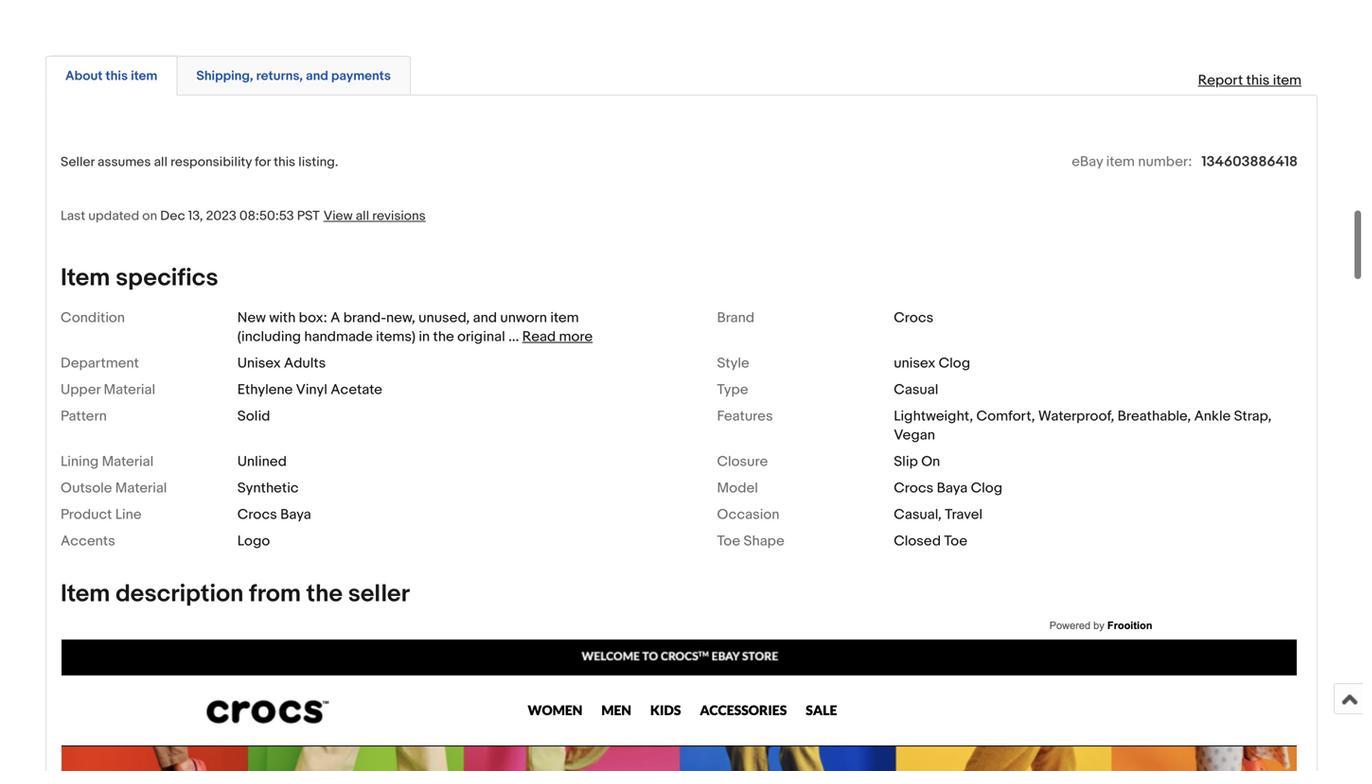 Task type: locate. For each thing, give the bounding box(es) containing it.
1 vertical spatial item
[[61, 580, 110, 609]]

clog right the unisex
[[939, 355, 970, 372]]

and up original
[[473, 310, 497, 327]]

toe shape
[[717, 533, 785, 550]]

0 horizontal spatial and
[[306, 68, 328, 84]]

on
[[142, 208, 157, 224]]

ethylene vinyl acetate
[[237, 382, 382, 399]]

department
[[61, 355, 139, 372]]

box:
[[299, 310, 327, 327]]

2 vertical spatial crocs
[[237, 506, 277, 524]]

1 vertical spatial material
[[102, 453, 154, 471]]

and inside button
[[306, 68, 328, 84]]

this for report
[[1246, 72, 1270, 89]]

synthetic
[[237, 480, 299, 497]]

the right from on the left bottom of the page
[[306, 580, 343, 609]]

0 vertical spatial material
[[104, 382, 155, 399]]

items)
[[376, 328, 416, 346]]

outsole
[[61, 480, 112, 497]]

0 vertical spatial and
[[306, 68, 328, 84]]

tab list
[[45, 52, 1318, 95]]

baya up travel
[[937, 480, 968, 497]]

material for outsole material
[[115, 480, 167, 497]]

0 vertical spatial all
[[154, 154, 168, 170]]

1 horizontal spatial all
[[356, 208, 369, 224]]

vinyl
[[296, 382, 327, 399]]

casual, travel
[[894, 506, 983, 524]]

item up condition
[[61, 264, 110, 293]]

unisex
[[237, 355, 281, 372]]

unisex
[[894, 355, 936, 372]]

listing.
[[298, 154, 338, 170]]

and inside new with box: a brand-new, unused, and unworn item (including handmade items) in the original ...
[[473, 310, 497, 327]]

2 horizontal spatial this
[[1246, 72, 1270, 89]]

model
[[717, 480, 758, 497]]

all right assumes
[[154, 154, 168, 170]]

material up outsole material in the bottom of the page
[[102, 453, 154, 471]]

acetate
[[331, 382, 382, 399]]

0 horizontal spatial this
[[106, 68, 128, 84]]

item down accents
[[61, 580, 110, 609]]

0 vertical spatial item
[[61, 264, 110, 293]]

on
[[921, 453, 940, 471]]

closure
[[717, 453, 768, 471]]

this right report at the right of page
[[1246, 72, 1270, 89]]

item
[[131, 68, 158, 84], [1273, 72, 1302, 89], [1106, 153, 1135, 170], [550, 310, 579, 327]]

clog
[[939, 355, 970, 372], [971, 480, 1003, 497]]

responsibility
[[170, 154, 252, 170]]

ankle
[[1194, 408, 1231, 425]]

08:50:53
[[239, 208, 294, 224]]

134603886418
[[1202, 153, 1298, 170]]

unisex clog
[[894, 355, 970, 372]]

1 item from the top
[[61, 264, 110, 293]]

toe down travel
[[944, 533, 968, 550]]

all right view
[[356, 208, 369, 224]]

closed toe
[[894, 533, 968, 550]]

about this item
[[65, 68, 158, 84]]

and
[[306, 68, 328, 84], [473, 310, 497, 327]]

1 vertical spatial baya
[[280, 506, 311, 524]]

0 horizontal spatial the
[[306, 580, 343, 609]]

1 horizontal spatial and
[[473, 310, 497, 327]]

crocs
[[894, 310, 934, 327], [894, 480, 934, 497], [237, 506, 277, 524]]

0 vertical spatial baya
[[937, 480, 968, 497]]

original
[[457, 328, 505, 346]]

1 vertical spatial clog
[[971, 480, 1003, 497]]

crocs for crocs
[[894, 310, 934, 327]]

more
[[559, 328, 593, 346]]

1 horizontal spatial the
[[433, 328, 454, 346]]

crocs baya
[[237, 506, 311, 524]]

all
[[154, 154, 168, 170], [356, 208, 369, 224]]

1 horizontal spatial baya
[[937, 480, 968, 497]]

returns,
[[256, 68, 303, 84]]

toe down occasion
[[717, 533, 741, 550]]

material down department
[[104, 382, 155, 399]]

shipping, returns, and payments
[[196, 68, 391, 84]]

this
[[106, 68, 128, 84], [1246, 72, 1270, 89], [274, 154, 295, 170]]

shape
[[744, 533, 785, 550]]

item right the about at the left top of the page
[[131, 68, 158, 84]]

baya down "synthetic"
[[280, 506, 311, 524]]

0 vertical spatial the
[[433, 328, 454, 346]]

clog up travel
[[971, 480, 1003, 497]]

crocs down slip on at the right of the page
[[894, 480, 934, 497]]

(including
[[237, 328, 301, 346]]

and right 'returns,'
[[306, 68, 328, 84]]

material
[[104, 382, 155, 399], [102, 453, 154, 471], [115, 480, 167, 497]]

ebay item number: 134603886418
[[1072, 153, 1298, 170]]

this right for
[[274, 154, 295, 170]]

crocs up the unisex
[[894, 310, 934, 327]]

1 vertical spatial all
[[356, 208, 369, 224]]

unisex adults
[[237, 355, 326, 372]]

0 vertical spatial crocs
[[894, 310, 934, 327]]

1 vertical spatial and
[[473, 310, 497, 327]]

the down unused,
[[433, 328, 454, 346]]

lining
[[61, 453, 99, 471]]

brand-
[[343, 310, 386, 327]]

1 horizontal spatial this
[[274, 154, 295, 170]]

0 horizontal spatial all
[[154, 154, 168, 170]]

logo
[[237, 533, 270, 550]]

adults
[[284, 355, 326, 372]]

updated
[[88, 208, 139, 224]]

casual
[[894, 382, 939, 399]]

new with box: a brand-new, unused, and unworn item (including handmade items) in the original ...
[[237, 310, 579, 346]]

crocs up logo
[[237, 506, 277, 524]]

item up read more
[[550, 310, 579, 327]]

item for item specifics
[[61, 264, 110, 293]]

baya for crocs baya
[[280, 506, 311, 524]]

assumes
[[97, 154, 151, 170]]

item right ebay at the right
[[1106, 153, 1135, 170]]

item description from the seller
[[61, 580, 410, 609]]

item specifics
[[61, 264, 218, 293]]

from
[[249, 580, 301, 609]]

specifics
[[116, 264, 218, 293]]

for
[[255, 154, 271, 170]]

item inside new with box: a brand-new, unused, and unworn item (including handmade items) in the original ...
[[550, 310, 579, 327]]

0 horizontal spatial baya
[[280, 506, 311, 524]]

material up the 'line'
[[115, 480, 167, 497]]

waterproof,
[[1038, 408, 1115, 425]]

0 vertical spatial clog
[[939, 355, 970, 372]]

2 item from the top
[[61, 580, 110, 609]]

new
[[237, 310, 266, 327]]

last
[[61, 208, 85, 224]]

seller
[[61, 154, 95, 170]]

0 horizontal spatial toe
[[717, 533, 741, 550]]

unused,
[[419, 310, 470, 327]]

dec
[[160, 208, 185, 224]]

1 vertical spatial crocs
[[894, 480, 934, 497]]

this right the about at the left top of the page
[[106, 68, 128, 84]]

this inside button
[[106, 68, 128, 84]]

2 vertical spatial material
[[115, 480, 167, 497]]

breathable,
[[1118, 408, 1191, 425]]

1 horizontal spatial toe
[[944, 533, 968, 550]]

strap,
[[1234, 408, 1272, 425]]

casual,
[[894, 506, 942, 524]]



Task type: describe. For each thing, give the bounding box(es) containing it.
seller
[[348, 580, 410, 609]]

unlined
[[237, 453, 287, 471]]

material for lining material
[[102, 453, 154, 471]]

with
[[269, 310, 296, 327]]

last updated on dec 13, 2023 08:50:53 pst view all revisions
[[61, 208, 426, 224]]

features
[[717, 408, 773, 425]]

report this item
[[1198, 72, 1302, 89]]

item for item description from the seller
[[61, 580, 110, 609]]

revisions
[[372, 208, 426, 224]]

read more button
[[522, 328, 593, 346]]

description
[[116, 580, 244, 609]]

crocs baya clog
[[894, 480, 1003, 497]]

crocs for crocs baya clog
[[894, 480, 934, 497]]

in
[[419, 328, 430, 346]]

baya for crocs baya clog
[[937, 480, 968, 497]]

unworn
[[500, 310, 547, 327]]

style
[[717, 355, 749, 372]]

2 toe from the left
[[944, 533, 968, 550]]

lining material
[[61, 453, 154, 471]]

view all revisions link
[[320, 207, 426, 224]]

product
[[61, 506, 112, 524]]

report this item link
[[1189, 62, 1311, 98]]

lightweight,
[[894, 408, 973, 425]]

shipping,
[[196, 68, 253, 84]]

slip on
[[894, 453, 940, 471]]

new,
[[386, 310, 415, 327]]

view
[[324, 208, 353, 224]]

travel
[[945, 506, 983, 524]]

pst
[[297, 208, 320, 224]]

comfort,
[[977, 408, 1035, 425]]

13,
[[188, 208, 203, 224]]

slip
[[894, 453, 918, 471]]

a
[[331, 310, 340, 327]]

product line
[[61, 506, 142, 524]]

about this item button
[[65, 67, 158, 85]]

type
[[717, 382, 748, 399]]

read more
[[522, 328, 593, 346]]

2023
[[206, 208, 236, 224]]

ebay
[[1072, 153, 1103, 170]]

payments
[[331, 68, 391, 84]]

1 vertical spatial the
[[306, 580, 343, 609]]

about
[[65, 68, 103, 84]]

lightweight, comfort, waterproof, breathable, ankle strap, vegan
[[894, 408, 1272, 444]]

item right report at the right of page
[[1273, 72, 1302, 89]]

closed
[[894, 533, 941, 550]]

this for about
[[106, 68, 128, 84]]

condition
[[61, 310, 125, 327]]

ethylene
[[237, 382, 293, 399]]

material for upper material
[[104, 382, 155, 399]]

read
[[522, 328, 556, 346]]

brand
[[717, 310, 755, 327]]

seller assumes all responsibility for this listing.
[[61, 154, 338, 170]]

pattern
[[61, 408, 107, 425]]

upper
[[61, 382, 100, 399]]

outsole material
[[61, 480, 167, 497]]

number:
[[1138, 153, 1192, 170]]

tab list containing about this item
[[45, 52, 1318, 95]]

handmade
[[304, 328, 373, 346]]

upper material
[[61, 382, 155, 399]]

item inside button
[[131, 68, 158, 84]]

the inside new with box: a brand-new, unused, and unworn item (including handmade items) in the original ...
[[433, 328, 454, 346]]

solid
[[237, 408, 270, 425]]

accents
[[61, 533, 115, 550]]

1 toe from the left
[[717, 533, 741, 550]]

crocs for crocs baya
[[237, 506, 277, 524]]

occasion
[[717, 506, 780, 524]]

vegan
[[894, 427, 935, 444]]

...
[[508, 328, 519, 346]]

shipping, returns, and payments button
[[196, 67, 391, 85]]

report
[[1198, 72, 1243, 89]]



Task type: vqa. For each thing, say whether or not it's contained in the screenshot.
infiniti-trendz (2,358) 100% Buy It Now Free shipping Free local pickup 130 mi from 78745
no



